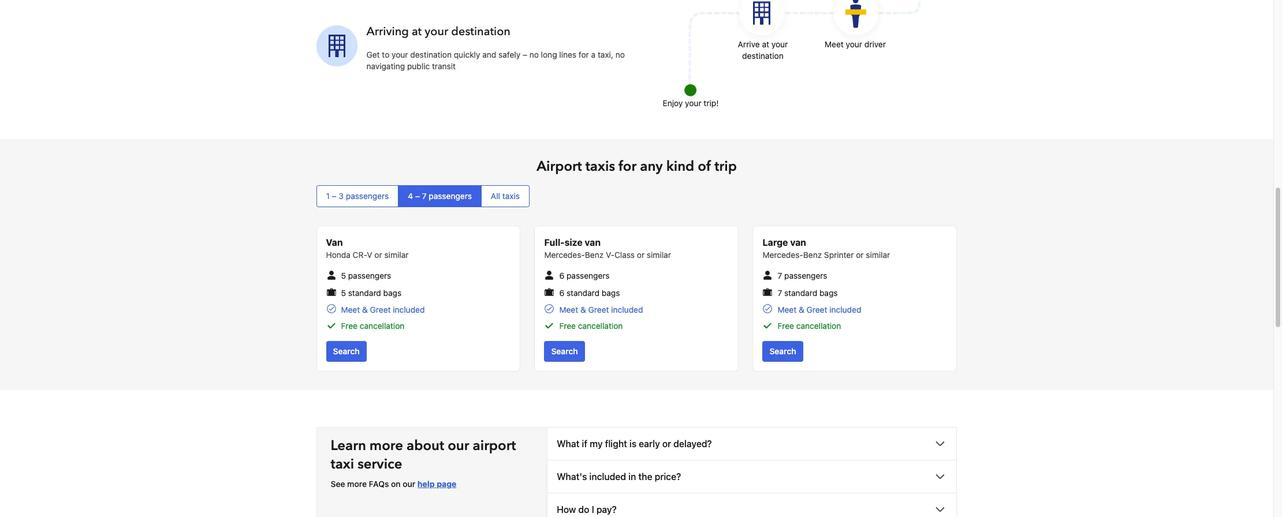 Task type: locate. For each thing, give the bounding box(es) containing it.
1 no from the left
[[530, 50, 539, 60]]

free cancellation
[[341, 321, 405, 331], [560, 321, 623, 331], [778, 321, 842, 331]]

0 vertical spatial for
[[579, 50, 589, 60]]

0 horizontal spatial more
[[347, 480, 367, 490]]

your for arriving at your destination
[[425, 24, 449, 40]]

1 search from the left
[[333, 347, 360, 357]]

3 similar from the left
[[866, 251, 891, 260]]

more right learn at left
[[370, 437, 403, 456]]

1 horizontal spatial more
[[370, 437, 403, 456]]

similar right v at left
[[385, 251, 409, 260]]

1 vertical spatial 5
[[341, 288, 346, 298]]

0 horizontal spatial &
[[362, 305, 368, 315]]

destination up and
[[452, 24, 511, 40]]

destination for get to your destination quickly and safely – no long lines for a taxi, no navigating public transit
[[411, 50, 452, 60]]

1 bags from the left
[[384, 288, 402, 298]]

cancellation down 6 standard bags
[[578, 321, 623, 331]]

1 horizontal spatial bags
[[602, 288, 620, 298]]

2 horizontal spatial greet
[[807, 305, 828, 315]]

0 vertical spatial 7
[[422, 192, 427, 201]]

what's included in the price?
[[557, 472, 681, 483]]

van right size
[[585, 238, 601, 248]]

2 benz from the left
[[804, 251, 822, 260]]

taxi
[[331, 455, 354, 475]]

bags down the 6 passengers
[[602, 288, 620, 298]]

in
[[629, 472, 636, 483]]

meet down 6 standard bags
[[560, 305, 579, 315]]

6
[[560, 271, 565, 281], [560, 288, 565, 298]]

1 standard from the left
[[348, 288, 381, 298]]

2 horizontal spatial search button
[[763, 342, 804, 362]]

your inside get to your destination quickly and safely – no long lines for a taxi, no navigating public transit
[[392, 50, 408, 60]]

taxis right the all
[[503, 192, 520, 201]]

destination inside arrive at your destination
[[743, 51, 784, 61]]

greet
[[370, 305, 391, 315], [589, 305, 609, 315], [807, 305, 828, 315]]

2 free from the left
[[560, 321, 576, 331]]

7 for 7 passengers
[[778, 271, 783, 281]]

our right on
[[403, 480, 416, 490]]

van right large
[[791, 238, 807, 248]]

1 horizontal spatial free cancellation
[[560, 321, 623, 331]]

2 greet from the left
[[589, 305, 609, 315]]

for left any in the top of the page
[[619, 157, 637, 177]]

6 passengers
[[560, 271, 610, 281]]

bags for van
[[602, 288, 620, 298]]

5
[[341, 271, 346, 281], [341, 288, 346, 298]]

or
[[375, 251, 382, 260], [637, 251, 645, 260], [857, 251, 864, 260], [663, 439, 672, 450]]

0 horizontal spatial similar
[[385, 251, 409, 260]]

your up transit
[[425, 24, 449, 40]]

or right early
[[663, 439, 672, 450]]

– right 4
[[416, 192, 420, 201]]

2 search from the left
[[552, 347, 578, 357]]

at right arriving
[[412, 24, 422, 40]]

& down 5 standard bags
[[362, 305, 368, 315]]

2 search button from the left
[[545, 342, 585, 362]]

passengers up 7 standard bags at bottom right
[[785, 271, 828, 281]]

included
[[393, 305, 425, 315], [612, 305, 643, 315], [830, 305, 862, 315], [590, 472, 627, 483]]

0 horizontal spatial van
[[585, 238, 601, 248]]

meet for van
[[560, 305, 579, 315]]

6 for 6 passengers
[[560, 271, 565, 281]]

sort results by element
[[316, 186, 958, 208]]

1 horizontal spatial van
[[791, 238, 807, 248]]

1 horizontal spatial no
[[616, 50, 625, 60]]

free cancellation for cr-
[[341, 321, 405, 331]]

0 horizontal spatial for
[[579, 50, 589, 60]]

3 free from the left
[[778, 321, 795, 331]]

3 search button from the left
[[763, 342, 804, 362]]

7 down 7 passengers
[[778, 288, 783, 298]]

3 meet & greet included from the left
[[778, 305, 862, 315]]

2 5 from the top
[[341, 288, 346, 298]]

1 horizontal spatial cancellation
[[578, 321, 623, 331]]

3 greet from the left
[[807, 305, 828, 315]]

taxis right "airport"
[[586, 157, 615, 177]]

meet & greet included down 6 standard bags
[[560, 305, 643, 315]]

meet & greet included down 5 standard bags
[[341, 305, 425, 315]]

at right arrive
[[763, 40, 770, 49]]

similar right sprinter
[[866, 251, 891, 260]]

no left long
[[530, 50, 539, 60]]

& down 7 standard bags at bottom right
[[799, 305, 805, 315]]

meet & greet included for mercedes-
[[778, 305, 862, 315]]

for inside get to your destination quickly and safely – no long lines for a taxi, no navigating public transit
[[579, 50, 589, 60]]

0 horizontal spatial search
[[333, 347, 360, 357]]

0 horizontal spatial cancellation
[[360, 321, 405, 331]]

1 mercedes- from the left
[[545, 251, 585, 260]]

passengers up 5 standard bags
[[348, 271, 391, 281]]

included inside what's included in the price? dropdown button
[[590, 472, 627, 483]]

– for 4 – 7 passengers
[[416, 192, 420, 201]]

5 down 5 passengers
[[341, 288, 346, 298]]

included down 5 standard bags
[[393, 305, 425, 315]]

1 horizontal spatial search button
[[545, 342, 585, 362]]

benz up 7 passengers
[[804, 251, 822, 260]]

1 vertical spatial for
[[619, 157, 637, 177]]

0 horizontal spatial booking airport taxi image
[[316, 25, 357, 66]]

2 vertical spatial 7
[[778, 288, 783, 298]]

or inside dropdown button
[[663, 439, 672, 450]]

2 horizontal spatial free
[[778, 321, 795, 331]]

1 horizontal spatial mercedes-
[[763, 251, 804, 260]]

search button
[[326, 342, 367, 362], [545, 342, 585, 362], [763, 342, 804, 362]]

2 horizontal spatial similar
[[866, 251, 891, 260]]

included down 6 standard bags
[[612, 305, 643, 315]]

passengers up 6 standard bags
[[567, 271, 610, 281]]

similar
[[385, 251, 409, 260], [647, 251, 671, 260], [866, 251, 891, 260]]

meet
[[825, 40, 844, 49], [341, 305, 360, 315], [560, 305, 579, 315], [778, 305, 797, 315]]

your right the to
[[392, 50, 408, 60]]

0 horizontal spatial taxis
[[503, 192, 520, 201]]

your
[[425, 24, 449, 40], [772, 40, 788, 49], [846, 40, 863, 49], [392, 50, 408, 60], [685, 99, 702, 108]]

all taxis
[[491, 192, 520, 201]]

more right see on the left bottom
[[347, 480, 367, 490]]

2 free cancellation from the left
[[560, 321, 623, 331]]

destination down arrive
[[743, 51, 784, 61]]

is
[[630, 439, 637, 450]]

0 vertical spatial 6
[[560, 271, 565, 281]]

1 horizontal spatial free
[[560, 321, 576, 331]]

mercedes- down size
[[545, 251, 585, 260]]

help page link
[[418, 480, 457, 490]]

v
[[367, 251, 373, 260]]

2 horizontal spatial bags
[[820, 288, 838, 298]]

our right about at the bottom of page
[[448, 437, 470, 456]]

0 horizontal spatial –
[[332, 192, 337, 201]]

3 search from the left
[[770, 347, 797, 357]]

0 vertical spatial more
[[370, 437, 403, 456]]

destination up public
[[411, 50, 452, 60]]

at
[[412, 24, 422, 40], [763, 40, 770, 49]]

similar inside full-size van mercedes-benz v-class or similar
[[647, 251, 671, 260]]

taxis inside sort results by element
[[503, 192, 520, 201]]

mercedes- down large
[[763, 251, 804, 260]]

of
[[698, 157, 712, 177]]

2 horizontal spatial –
[[523, 50, 528, 60]]

get to your destination quickly and safely – no long lines for a taxi, no navigating public transit
[[367, 50, 625, 71]]

benz inside full-size van mercedes-benz v-class or similar
[[585, 251, 604, 260]]

1 horizontal spatial benz
[[804, 251, 822, 260]]

1 horizontal spatial at
[[763, 40, 770, 49]]

standard down the 6 passengers
[[567, 288, 600, 298]]

1 horizontal spatial our
[[448, 437, 470, 456]]

1 vertical spatial our
[[403, 480, 416, 490]]

passengers for van
[[348, 271, 391, 281]]

1 – 3 passengers
[[326, 192, 389, 201]]

– inside get to your destination quickly and safely – no long lines for a taxi, no navigating public transit
[[523, 50, 528, 60]]

passengers right 3
[[346, 192, 389, 201]]

no
[[530, 50, 539, 60], [616, 50, 625, 60]]

meet down 7 standard bags at bottom right
[[778, 305, 797, 315]]

included left in
[[590, 472, 627, 483]]

1 horizontal spatial &
[[581, 305, 586, 315]]

passengers for full-size van
[[567, 271, 610, 281]]

transit
[[432, 62, 456, 71]]

or right sprinter
[[857, 251, 864, 260]]

0 horizontal spatial benz
[[585, 251, 604, 260]]

greet down 6 standard bags
[[589, 305, 609, 315]]

free for mercedes-
[[778, 321, 795, 331]]

0 horizontal spatial mercedes-
[[545, 251, 585, 260]]

3 cancellation from the left
[[797, 321, 842, 331]]

6 down the 6 passengers
[[560, 288, 565, 298]]

bags for mercedes-
[[820, 288, 838, 298]]

or right class
[[637, 251, 645, 260]]

standard down 7 passengers
[[785, 288, 818, 298]]

bags
[[384, 288, 402, 298], [602, 288, 620, 298], [820, 288, 838, 298]]

2 mercedes- from the left
[[763, 251, 804, 260]]

2 similar from the left
[[647, 251, 671, 260]]

0 horizontal spatial free cancellation
[[341, 321, 405, 331]]

2 horizontal spatial standard
[[785, 288, 818, 298]]

2 & from the left
[[581, 305, 586, 315]]

2 horizontal spatial &
[[799, 305, 805, 315]]

cancellation down 5 standard bags
[[360, 321, 405, 331]]

&
[[362, 305, 368, 315], [581, 305, 586, 315], [799, 305, 805, 315]]

at for arrive
[[763, 40, 770, 49]]

cr-
[[353, 251, 367, 260]]

3 free cancellation from the left
[[778, 321, 842, 331]]

2 horizontal spatial cancellation
[[797, 321, 842, 331]]

2 6 from the top
[[560, 288, 565, 298]]

cancellation
[[360, 321, 405, 331], [578, 321, 623, 331], [797, 321, 842, 331]]

1 cancellation from the left
[[360, 321, 405, 331]]

1 similar from the left
[[385, 251, 409, 260]]

1 vertical spatial 7
[[778, 271, 783, 281]]

standard for mercedes-
[[785, 288, 818, 298]]

similar inside large van mercedes-benz sprinter or similar
[[866, 251, 891, 260]]

search for mercedes-
[[770, 347, 797, 357]]

your for arrive at your destination
[[772, 40, 788, 49]]

1 horizontal spatial similar
[[647, 251, 671, 260]]

2 standard from the left
[[567, 288, 600, 298]]

0 horizontal spatial greet
[[370, 305, 391, 315]]

search
[[333, 347, 360, 357], [552, 347, 578, 357], [770, 347, 797, 357]]

included down 7 standard bags at bottom right
[[830, 305, 862, 315]]

1 search button from the left
[[326, 342, 367, 362]]

destination
[[452, 24, 511, 40], [411, 50, 452, 60], [743, 51, 784, 61]]

at inside arrive at your destination
[[763, 40, 770, 49]]

free down 6 standard bags
[[560, 321, 576, 331]]

search button for cr-
[[326, 342, 367, 362]]

& down 6 standard bags
[[581, 305, 586, 315]]

booking airport taxi image
[[680, 0, 922, 103], [316, 25, 357, 66]]

2 meet & greet included from the left
[[560, 305, 643, 315]]

bags down 7 passengers
[[820, 288, 838, 298]]

free down 5 standard bags
[[341, 321, 358, 331]]

0 horizontal spatial meet & greet included
[[341, 305, 425, 315]]

taxis
[[586, 157, 615, 177], [503, 192, 520, 201]]

2 cancellation from the left
[[578, 321, 623, 331]]

bags down 5 passengers
[[384, 288, 402, 298]]

– right 1
[[332, 192, 337, 201]]

2 bags from the left
[[602, 288, 620, 298]]

0 horizontal spatial free
[[341, 321, 358, 331]]

for
[[579, 50, 589, 60], [619, 157, 637, 177]]

safely
[[499, 50, 521, 60]]

1 horizontal spatial taxis
[[586, 157, 615, 177]]

for left a
[[579, 50, 589, 60]]

your inside arrive at your destination
[[772, 40, 788, 49]]

free
[[341, 321, 358, 331], [560, 321, 576, 331], [778, 321, 795, 331]]

price?
[[655, 472, 681, 483]]

greet down 7 standard bags at bottom right
[[807, 305, 828, 315]]

meet for cr-
[[341, 305, 360, 315]]

standard
[[348, 288, 381, 298], [567, 288, 600, 298], [785, 288, 818, 298]]

3 & from the left
[[799, 305, 805, 315]]

1 horizontal spatial standard
[[567, 288, 600, 298]]

meet & greet included
[[341, 305, 425, 315], [560, 305, 643, 315], [778, 305, 862, 315]]

1 van from the left
[[585, 238, 601, 248]]

0 horizontal spatial search button
[[326, 342, 367, 362]]

1 horizontal spatial greet
[[589, 305, 609, 315]]

1 vertical spatial taxis
[[503, 192, 520, 201]]

benz inside large van mercedes-benz sprinter or similar
[[804, 251, 822, 260]]

pay?
[[597, 505, 617, 516]]

lines
[[560, 50, 577, 60]]

greet down 5 standard bags
[[370, 305, 391, 315]]

1 horizontal spatial meet & greet included
[[560, 305, 643, 315]]

cancellation down 7 standard bags at bottom right
[[797, 321, 842, 331]]

free cancellation down 7 standard bags at bottom right
[[778, 321, 842, 331]]

0 horizontal spatial standard
[[348, 288, 381, 298]]

honda
[[326, 251, 351, 260]]

mercedes-
[[545, 251, 585, 260], [763, 251, 804, 260]]

1 vertical spatial 6
[[560, 288, 565, 298]]

& for mercedes-
[[799, 305, 805, 315]]

meet & greet included for cr-
[[341, 305, 425, 315]]

–
[[523, 50, 528, 60], [332, 192, 337, 201], [416, 192, 420, 201]]

meet your driver
[[825, 40, 886, 49]]

0 horizontal spatial no
[[530, 50, 539, 60]]

your right arrive
[[772, 40, 788, 49]]

benz
[[585, 251, 604, 260], [804, 251, 822, 260]]

1 horizontal spatial booking airport taxi image
[[680, 0, 922, 103]]

no right taxi,
[[616, 50, 625, 60]]

7 standard bags
[[778, 288, 838, 298]]

5 down "honda"
[[341, 271, 346, 281]]

1 5 from the top
[[341, 271, 346, 281]]

1 free from the left
[[341, 321, 358, 331]]

0 horizontal spatial at
[[412, 24, 422, 40]]

the
[[639, 472, 653, 483]]

2 horizontal spatial meet & greet included
[[778, 305, 862, 315]]

0 vertical spatial taxis
[[586, 157, 615, 177]]

1 horizontal spatial search
[[552, 347, 578, 357]]

5 standard bags
[[341, 288, 402, 298]]

0 horizontal spatial bags
[[384, 288, 402, 298]]

taxis for airport
[[586, 157, 615, 177]]

7 up 7 standard bags at bottom right
[[778, 271, 783, 281]]

2 horizontal spatial search
[[770, 347, 797, 357]]

our
[[448, 437, 470, 456], [403, 480, 416, 490]]

– right safely
[[523, 50, 528, 60]]

learn more about our airport taxi service see more faqs on our help page
[[331, 437, 516, 490]]

meet for mercedes-
[[778, 305, 797, 315]]

passengers
[[346, 192, 389, 201], [429, 192, 472, 201], [348, 271, 391, 281], [567, 271, 610, 281], [785, 271, 828, 281]]

1 6 from the top
[[560, 271, 565, 281]]

free cancellation down 5 standard bags
[[341, 321, 405, 331]]

meet down 5 standard bags
[[341, 305, 360, 315]]

5 passengers
[[341, 271, 391, 281]]

full-size van mercedes-benz v-class or similar
[[545, 238, 671, 260]]

standard for cr-
[[348, 288, 381, 298]]

or inside full-size van mercedes-benz v-class or similar
[[637, 251, 645, 260]]

7 right 4
[[422, 192, 427, 201]]

free down 7 standard bags at bottom right
[[778, 321, 795, 331]]

0 vertical spatial 5
[[341, 271, 346, 281]]

similar right class
[[647, 251, 671, 260]]

2 horizontal spatial free cancellation
[[778, 321, 842, 331]]

mercedes- inside large van mercedes-benz sprinter or similar
[[763, 251, 804, 260]]

meet & greet included down 7 standard bags at bottom right
[[778, 305, 862, 315]]

benz left 'v-'
[[585, 251, 604, 260]]

1 meet & greet included from the left
[[341, 305, 425, 315]]

get
[[367, 50, 380, 60]]

or right v at left
[[375, 251, 382, 260]]

1 benz from the left
[[585, 251, 604, 260]]

1 & from the left
[[362, 305, 368, 315]]

free cancellation down 6 standard bags
[[560, 321, 623, 331]]

1 horizontal spatial –
[[416, 192, 420, 201]]

standard down 5 passengers
[[348, 288, 381, 298]]

1 greet from the left
[[370, 305, 391, 315]]

1 free cancellation from the left
[[341, 321, 405, 331]]

destination inside get to your destination quickly and safely – no long lines for a taxi, no navigating public transit
[[411, 50, 452, 60]]

van inside full-size van mercedes-benz v-class or similar
[[585, 238, 601, 248]]

3 standard from the left
[[785, 288, 818, 298]]

do
[[579, 505, 590, 516]]

0 horizontal spatial our
[[403, 480, 416, 490]]

2 van from the left
[[791, 238, 807, 248]]

more
[[370, 437, 403, 456], [347, 480, 367, 490]]

5 for 5 standard bags
[[341, 288, 346, 298]]

6 up 6 standard bags
[[560, 271, 565, 281]]

3 bags from the left
[[820, 288, 838, 298]]



Task type: vqa. For each thing, say whether or not it's contained in the screenshot.


Task type: describe. For each thing, give the bounding box(es) containing it.
van honda cr-v or similar
[[326, 238, 409, 260]]

free cancellation for van
[[560, 321, 623, 331]]

similar inside van honda cr-v or similar
[[385, 251, 409, 260]]

search for cr-
[[333, 347, 360, 357]]

cancellation for van
[[578, 321, 623, 331]]

how do i pay?
[[557, 505, 617, 516]]

7 for 7 standard bags
[[778, 288, 783, 298]]

arrive
[[738, 40, 760, 49]]

see
[[331, 480, 345, 490]]

meet left driver
[[825, 40, 844, 49]]

class
[[615, 251, 635, 260]]

taxi,
[[598, 50, 614, 60]]

size
[[565, 238, 583, 248]]

free for van
[[560, 321, 576, 331]]

what's
[[557, 472, 587, 483]]

arrive at your destination
[[738, 40, 788, 61]]

quickly
[[454, 50, 481, 60]]

and
[[483, 50, 497, 60]]

how
[[557, 505, 576, 516]]

taxis for all
[[503, 192, 520, 201]]

faqs
[[369, 480, 389, 490]]

or inside van honda cr-v or similar
[[375, 251, 382, 260]]

learn
[[331, 437, 366, 456]]

arriving
[[367, 24, 409, 40]]

enjoy your trip!
[[663, 99, 719, 108]]

3
[[339, 192, 344, 201]]

search button for van
[[545, 342, 585, 362]]

airport
[[473, 437, 516, 456]]

bags for cr-
[[384, 288, 402, 298]]

about
[[407, 437, 444, 456]]

trip!
[[704, 99, 719, 108]]

included for mercedes-
[[830, 305, 862, 315]]

5 for 5 passengers
[[341, 271, 346, 281]]

what
[[557, 439, 580, 450]]

v-
[[606, 251, 615, 260]]

free cancellation for mercedes-
[[778, 321, 842, 331]]

search for van
[[552, 347, 578, 357]]

help
[[418, 480, 435, 490]]

4 – 7 passengers
[[408, 192, 472, 201]]

how do i pay? button
[[548, 494, 957, 518]]

sprinter
[[825, 251, 854, 260]]

what if my flight is early or delayed?
[[557, 439, 712, 450]]

to
[[382, 50, 390, 60]]

enjoy
[[663, 99, 683, 108]]

a
[[592, 50, 596, 60]]

6 for 6 standard bags
[[560, 288, 565, 298]]

& for cr-
[[362, 305, 368, 315]]

at for arriving
[[412, 24, 422, 40]]

delayed?
[[674, 439, 712, 450]]

free for cr-
[[341, 321, 358, 331]]

trip
[[715, 157, 737, 177]]

0 vertical spatial our
[[448, 437, 470, 456]]

any
[[640, 157, 663, 177]]

mercedes- inside full-size van mercedes-benz v-class or similar
[[545, 251, 585, 260]]

greet for van
[[589, 305, 609, 315]]

7 inside sort results by element
[[422, 192, 427, 201]]

page
[[437, 480, 457, 490]]

4
[[408, 192, 413, 201]]

airport
[[537, 157, 582, 177]]

on
[[391, 480, 401, 490]]

1
[[326, 192, 330, 201]]

driver
[[865, 40, 886, 49]]

search button for mercedes-
[[763, 342, 804, 362]]

1 horizontal spatial for
[[619, 157, 637, 177]]

all
[[491, 192, 500, 201]]

meet & greet included for van
[[560, 305, 643, 315]]

6 standard bags
[[560, 288, 620, 298]]

i
[[592, 505, 595, 516]]

my
[[590, 439, 603, 450]]

airport taxis for any kind of trip
[[537, 157, 737, 177]]

your left driver
[[846, 40, 863, 49]]

kind
[[667, 157, 695, 177]]

standard for van
[[567, 288, 600, 298]]

what's included in the price? button
[[548, 461, 957, 494]]

your for get to your destination quickly and safely – no long lines for a taxi, no navigating public transit
[[392, 50, 408, 60]]

if
[[582, 439, 588, 450]]

service
[[358, 455, 403, 475]]

van inside large van mercedes-benz sprinter or similar
[[791, 238, 807, 248]]

early
[[639, 439, 660, 450]]

cancellation for cr-
[[360, 321, 405, 331]]

1 vertical spatial more
[[347, 480, 367, 490]]

or inside large van mercedes-benz sprinter or similar
[[857, 251, 864, 260]]

& for van
[[581, 305, 586, 315]]

full-
[[545, 238, 565, 248]]

included for cr-
[[393, 305, 425, 315]]

your left the trip!
[[685, 99, 702, 108]]

destination for arriving at your destination
[[452, 24, 511, 40]]

included for van
[[612, 305, 643, 315]]

arriving at your destination
[[367, 24, 511, 40]]

2 no from the left
[[616, 50, 625, 60]]

public
[[407, 62, 430, 71]]

what if my flight is early or delayed? button
[[548, 428, 957, 461]]

long
[[541, 50, 557, 60]]

navigating
[[367, 62, 405, 71]]

greet for cr-
[[370, 305, 391, 315]]

passengers right 4
[[429, 192, 472, 201]]

greet for mercedes-
[[807, 305, 828, 315]]

cancellation for mercedes-
[[797, 321, 842, 331]]

passengers for large van
[[785, 271, 828, 281]]

large van mercedes-benz sprinter or similar
[[763, 238, 891, 260]]

destination for arrive at your destination
[[743, 51, 784, 61]]

van
[[326, 238, 343, 248]]

large
[[763, 238, 789, 248]]

flight
[[605, 439, 628, 450]]

– for 1 – 3 passengers
[[332, 192, 337, 201]]

7 passengers
[[778, 271, 828, 281]]



